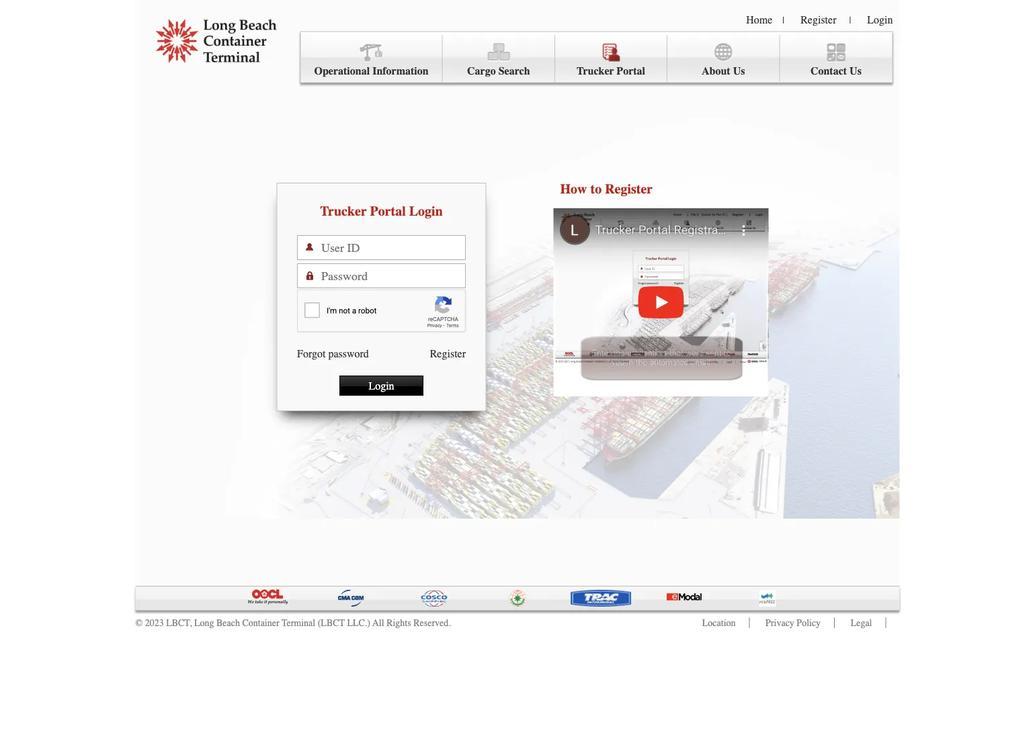 Task type: describe. For each thing, give the bounding box(es) containing it.
1 horizontal spatial register
[[605, 182, 653, 197]]

portal for trucker portal
[[617, 65, 645, 77]]

home
[[746, 13, 773, 26]]

password
[[328, 347, 369, 360]]

search
[[499, 65, 530, 77]]

operational information
[[314, 65, 429, 77]]

trucker portal login
[[320, 204, 443, 219]]

contact us link
[[780, 35, 892, 83]]

1 horizontal spatial login
[[409, 204, 443, 219]]

location link
[[702, 618, 736, 629]]

login for login link
[[867, 13, 893, 26]]

trucker portal link
[[555, 35, 668, 83]]

legal
[[851, 618, 872, 629]]

policy
[[797, 618, 821, 629]]

about us
[[702, 65, 745, 77]]

trucker for trucker portal
[[577, 65, 614, 77]]

forgot password link
[[297, 347, 369, 360]]

contact
[[811, 65, 847, 77]]

us for contact us
[[850, 65, 862, 77]]

rights
[[387, 618, 411, 629]]

to
[[591, 182, 602, 197]]

operational
[[314, 65, 370, 77]]

2 | from the left
[[849, 15, 851, 26]]

privacy
[[766, 618, 794, 629]]

reserved.
[[414, 618, 451, 629]]

forgot
[[297, 347, 326, 360]]

(lbct
[[318, 618, 345, 629]]

about
[[702, 65, 730, 77]]

operational information link
[[301, 35, 443, 83]]

login for login button
[[369, 380, 394, 392]]

how to register
[[560, 182, 653, 197]]

register for register link to the left
[[430, 347, 466, 360]]

trucker for trucker portal login
[[320, 204, 367, 219]]

cargo
[[467, 65, 496, 77]]

terminal
[[282, 618, 315, 629]]



Task type: locate. For each thing, give the bounding box(es) containing it.
login button
[[339, 376, 424, 396]]

register
[[801, 13, 837, 26], [605, 182, 653, 197], [430, 347, 466, 360]]

2023
[[145, 618, 164, 629]]

Password password field
[[321, 264, 465, 288]]

register for rightmost register link
[[801, 13, 837, 26]]

0 horizontal spatial register
[[430, 347, 466, 360]]

1 | from the left
[[783, 15, 785, 26]]

0 horizontal spatial us
[[733, 65, 745, 77]]

1 horizontal spatial us
[[850, 65, 862, 77]]

2 vertical spatial login
[[369, 380, 394, 392]]

long
[[194, 618, 214, 629]]

trucker portal menu item
[[555, 35, 668, 83]]

trucker portal
[[577, 65, 645, 77]]

1 vertical spatial login
[[409, 204, 443, 219]]

0 horizontal spatial login
[[369, 380, 394, 392]]

login down 'password'
[[369, 380, 394, 392]]

0 vertical spatial portal
[[617, 65, 645, 77]]

0 horizontal spatial register link
[[430, 347, 466, 360]]

|
[[783, 15, 785, 26], [849, 15, 851, 26]]

2 vertical spatial register
[[430, 347, 466, 360]]

1 vertical spatial portal
[[370, 204, 406, 219]]

how
[[560, 182, 587, 197]]

0 horizontal spatial portal
[[370, 204, 406, 219]]

privacy policy
[[766, 618, 821, 629]]

llc.)
[[347, 618, 370, 629]]

beach
[[216, 618, 240, 629]]

cargo search
[[467, 65, 530, 77]]

portal for trucker portal login
[[370, 204, 406, 219]]

portal inside menu item
[[617, 65, 645, 77]]

privacy policy link
[[766, 618, 821, 629]]

legal link
[[851, 618, 872, 629]]

menu bar containing operational information
[[300, 31, 893, 83]]

| right home
[[783, 15, 785, 26]]

container
[[242, 618, 279, 629]]

all
[[373, 618, 384, 629]]

login up contact us link
[[867, 13, 893, 26]]

forgot password
[[297, 347, 369, 360]]

login link
[[867, 13, 893, 26]]

contact us
[[811, 65, 862, 77]]

2 horizontal spatial register
[[801, 13, 837, 26]]

1 vertical spatial register link
[[430, 347, 466, 360]]

us right about
[[733, 65, 745, 77]]

0 vertical spatial register
[[801, 13, 837, 26]]

2 us from the left
[[850, 65, 862, 77]]

0 vertical spatial login
[[867, 13, 893, 26]]

us for about us
[[733, 65, 745, 77]]

trucker inside trucker portal link
[[577, 65, 614, 77]]

login
[[867, 13, 893, 26], [409, 204, 443, 219], [369, 380, 394, 392]]

1 vertical spatial register
[[605, 182, 653, 197]]

cargo search link
[[443, 35, 555, 83]]

login up user id text box on the left
[[409, 204, 443, 219]]

portal
[[617, 65, 645, 77], [370, 204, 406, 219]]

0 horizontal spatial |
[[783, 15, 785, 26]]

register link
[[801, 13, 837, 26], [430, 347, 466, 360]]

©
[[135, 618, 143, 629]]

us right contact
[[850, 65, 862, 77]]

home link
[[746, 13, 773, 26]]

menu bar
[[300, 31, 893, 83]]

1 us from the left
[[733, 65, 745, 77]]

1 horizontal spatial portal
[[617, 65, 645, 77]]

information
[[373, 65, 429, 77]]

1 horizontal spatial register link
[[801, 13, 837, 26]]

0 vertical spatial trucker
[[577, 65, 614, 77]]

2 horizontal spatial login
[[867, 13, 893, 26]]

| left login link
[[849, 15, 851, 26]]

0 vertical spatial register link
[[801, 13, 837, 26]]

location
[[702, 618, 736, 629]]

User ID text field
[[321, 236, 465, 259]]

1 horizontal spatial |
[[849, 15, 851, 26]]

0 horizontal spatial trucker
[[320, 204, 367, 219]]

about us link
[[668, 35, 780, 83]]

us
[[733, 65, 745, 77], [850, 65, 862, 77]]

1 horizontal spatial trucker
[[577, 65, 614, 77]]

login inside button
[[369, 380, 394, 392]]

trucker
[[577, 65, 614, 77], [320, 204, 367, 219]]

lbct,
[[166, 618, 192, 629]]

© 2023 lbct, long beach container terminal (lbct llc.) all rights reserved.
[[135, 618, 451, 629]]

1 vertical spatial trucker
[[320, 204, 367, 219]]



Task type: vqa. For each thing, say whether or not it's contained in the screenshot.
using
no



